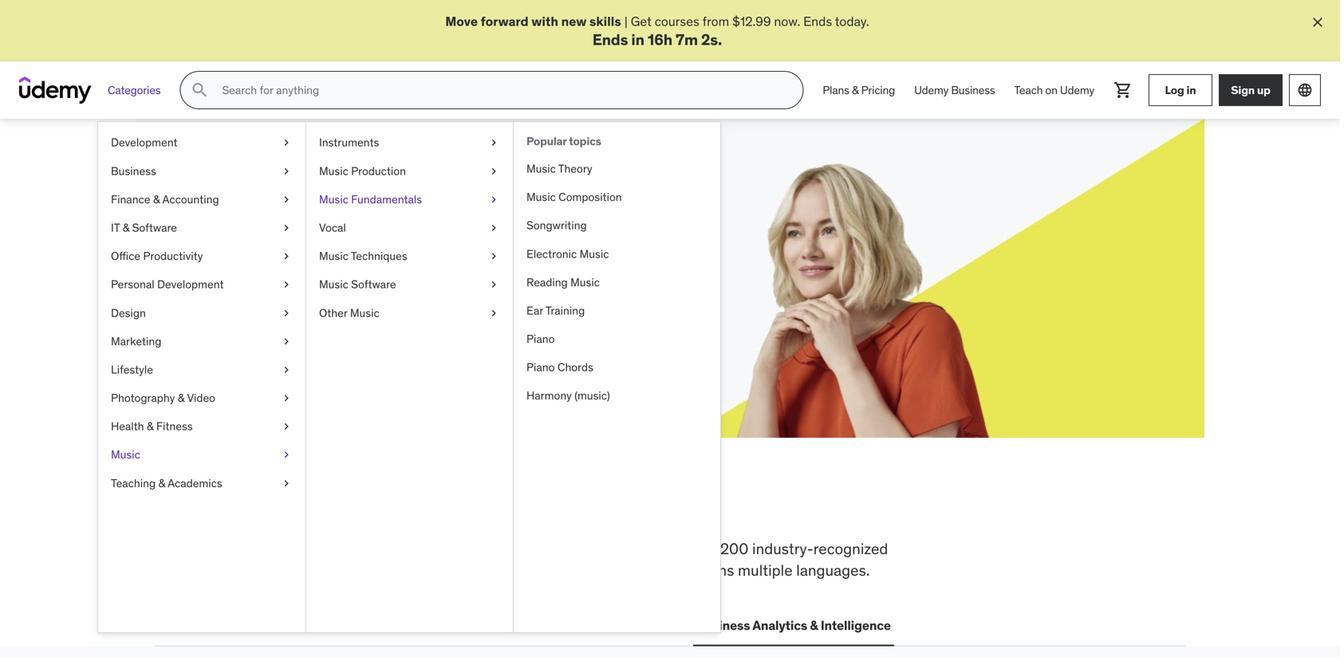 Task type: locate. For each thing, give the bounding box(es) containing it.
2 horizontal spatial for
[[666, 540, 684, 559]]

courses
[[655, 13, 700, 30]]

0 vertical spatial with
[[532, 13, 559, 30]]

xsmall image for other music
[[488, 305, 500, 321]]

web development
[[158, 617, 267, 634]]

2 horizontal spatial business
[[951, 83, 995, 97]]

music inside "link"
[[527, 190, 556, 204]]

xsmall image inside development link
[[280, 135, 293, 151]]

shopping cart with 0 items image
[[1114, 81, 1133, 100]]

xsmall image for music production
[[488, 163, 500, 179]]

personal
[[111, 277, 154, 292]]

composition
[[559, 190, 622, 204]]

today. down 'vocal'
[[315, 246, 350, 262]]

teach on udemy
[[1015, 83, 1095, 97]]

with left new at the top of page
[[532, 13, 559, 30]]

music up the songwriting
[[527, 190, 556, 204]]

languages.
[[796, 561, 870, 580]]

for up potential
[[289, 188, 326, 222]]

music inside "link"
[[319, 192, 348, 207]]

development inside button
[[188, 617, 267, 634]]

1 horizontal spatial with
[[532, 13, 559, 30]]

music down songwriting link
[[580, 247, 609, 261]]

vocal link
[[306, 214, 513, 242]]

1 horizontal spatial as
[[481, 228, 494, 244]]

critical
[[219, 540, 264, 559]]

2 vertical spatial skills
[[341, 540, 375, 559]]

music down electronic music
[[571, 275, 600, 290]]

for
[[289, 188, 326, 222], [418, 228, 434, 244], [666, 540, 684, 559]]

2 piano from the top
[[527, 360, 555, 375]]

music production
[[319, 164, 406, 178]]

xsmall image for office productivity
[[280, 249, 293, 264]]

business inside button
[[696, 617, 750, 634]]

piano up harmony
[[527, 360, 555, 375]]

|
[[625, 13, 628, 30]]

it left the certifications
[[286, 617, 297, 634]]

1 vertical spatial with
[[339, 228, 364, 244]]

1 horizontal spatial ends
[[804, 13, 832, 30]]

xsmall image inside personal development link
[[280, 277, 293, 293]]

covering
[[155, 540, 215, 559]]

music inside 'link'
[[111, 448, 140, 462]]

1 vertical spatial software
[[351, 277, 396, 292]]

xsmall image inside music fundamentals "link"
[[488, 192, 500, 207]]

business down spans
[[696, 617, 750, 634]]

fitness
[[156, 419, 193, 434]]

0 vertical spatial software
[[132, 221, 177, 235]]

music down popular at the top of page
[[527, 162, 556, 176]]

leadership
[[400, 617, 466, 634]]

in right log
[[1187, 83, 1196, 97]]

xsmall image inside music techniques link
[[488, 249, 500, 264]]

$12.99.
[[212, 246, 254, 262]]

xsmall image inside other music link
[[488, 305, 500, 321]]

for for your
[[418, 228, 434, 244]]

software up office productivity
[[132, 221, 177, 235]]

instruments
[[319, 135, 379, 150]]

in up including
[[502, 487, 533, 528]]

1 vertical spatial it
[[286, 617, 297, 634]]

including
[[510, 540, 571, 559]]

1 horizontal spatial for
[[418, 228, 434, 244]]

& for academics
[[158, 476, 165, 491]]

music up other
[[319, 277, 348, 292]]

and
[[665, 561, 691, 580]]

business up finance
[[111, 164, 156, 178]]

sign up
[[1231, 83, 1271, 97]]

1 vertical spatial in
[[1187, 83, 1196, 97]]

for right course
[[418, 228, 434, 244]]

& for software
[[123, 221, 129, 235]]

skills left |
[[590, 13, 621, 30]]

place
[[603, 487, 686, 528]]

in inside "move forward with new skills | get courses from $12.99 now. ends today. ends in 16h 7m 2s ."
[[631, 30, 645, 49]]

personal development
[[111, 277, 224, 292]]

teaching
[[111, 476, 156, 491]]

music software link
[[306, 271, 513, 299]]

xsmall image inside music software link
[[488, 277, 500, 293]]

it up office
[[111, 221, 120, 235]]

workplace
[[268, 540, 338, 559]]

xsmall image inside health & fitness link
[[280, 419, 293, 435]]

& right teaching
[[158, 476, 165, 491]]

& right the plans on the right top of the page
[[852, 83, 859, 97]]

prep
[[575, 540, 606, 559]]

now.
[[774, 13, 800, 30]]

& right finance
[[153, 192, 160, 207]]

electronic music
[[527, 247, 609, 261]]

xsmall image
[[280, 135, 293, 151], [488, 135, 500, 151], [280, 163, 293, 179], [488, 249, 500, 264], [280, 277, 293, 293], [280, 334, 293, 349], [280, 391, 293, 406], [280, 447, 293, 463]]

0 vertical spatial skills
[[590, 13, 621, 30]]

2 vertical spatial development
[[188, 617, 267, 634]]

web
[[158, 617, 185, 634]]

business left teach at the top
[[951, 83, 995, 97]]

0 horizontal spatial today.
[[315, 246, 350, 262]]

1 vertical spatial development
[[157, 277, 224, 292]]

professional
[[487, 561, 570, 580]]

xsmall image inside photography & video link
[[280, 391, 293, 406]]

skills
[[212, 188, 284, 222]]

xsmall image
[[488, 163, 500, 179], [280, 192, 293, 207], [488, 192, 500, 207], [280, 220, 293, 236], [488, 220, 500, 236], [280, 249, 293, 264], [488, 277, 500, 293], [280, 305, 293, 321], [488, 305, 500, 321], [280, 362, 293, 378], [280, 419, 293, 435], [280, 476, 293, 491]]

with left the a
[[339, 228, 364, 244]]

up
[[1257, 83, 1271, 97]]

data science button
[[482, 607, 567, 645]]

1 horizontal spatial today.
[[835, 13, 869, 30]]

0 vertical spatial business
[[951, 83, 995, 97]]

ends down |
[[593, 30, 628, 49]]

xsmall image inside the 'it & software' link
[[280, 220, 293, 236]]

0 horizontal spatial in
[[502, 487, 533, 528]]

move
[[445, 13, 478, 30]]

xsmall image inside finance & accounting "link"
[[280, 192, 293, 207]]

0 horizontal spatial it
[[111, 221, 120, 235]]

& up office
[[123, 221, 129, 235]]

harmony
[[527, 389, 572, 403]]

development down categories dropdown button
[[111, 135, 178, 150]]

today. right now.
[[835, 13, 869, 30]]

lifestyle link
[[98, 356, 306, 384]]

teaching & academics link
[[98, 469, 306, 498]]

xsmall image inside business link
[[280, 163, 293, 179]]

xsmall image inside lifestyle link
[[280, 362, 293, 378]]

xsmall image inside marketing link
[[280, 334, 293, 349]]

in inside 'link'
[[1187, 83, 1196, 97]]

2 vertical spatial for
[[666, 540, 684, 559]]

with inside skills for your future expand your potential with a course for as little as $12.99. sale ends today.
[[339, 228, 364, 244]]

1 vertical spatial piano
[[527, 360, 555, 375]]

0 vertical spatial it
[[111, 221, 120, 235]]

leadership button
[[397, 607, 469, 645]]

log in link
[[1149, 74, 1213, 106]]

development down office productivity link
[[157, 277, 224, 292]]

(music)
[[575, 389, 610, 403]]

2 horizontal spatial in
[[1187, 83, 1196, 97]]

for inside covering critical workplace skills to technical topics, including prep content for over 200 industry-recognized certifications, our catalog supports well-rounded professional development and spans multiple languages.
[[666, 540, 684, 559]]

reading music link
[[514, 268, 720, 297]]

xsmall image inside office productivity link
[[280, 249, 293, 264]]

0 vertical spatial development
[[111, 135, 178, 150]]

choose a language image
[[1297, 82, 1313, 98]]

& right analytics
[[810, 617, 818, 634]]

0 vertical spatial in
[[631, 30, 645, 49]]

& for accounting
[[153, 192, 160, 207]]

ear training link
[[514, 297, 720, 325]]

udemy image
[[19, 77, 92, 104]]

music fundamentals element
[[513, 122, 720, 633]]

music for music fundamentals
[[319, 192, 348, 207]]

music for music
[[111, 448, 140, 462]]

personal development link
[[98, 271, 306, 299]]

xsmall image inside instruments link
[[488, 135, 500, 151]]

udemy right pricing
[[914, 83, 949, 97]]

1 piano from the top
[[527, 332, 555, 346]]

need
[[420, 487, 496, 528]]

1 vertical spatial business
[[111, 164, 156, 178]]

xsmall image for music software
[[488, 277, 500, 293]]

business for business analytics & intelligence
[[696, 617, 750, 634]]

& for video
[[178, 391, 185, 405]]

xsmall image for marketing
[[280, 334, 293, 349]]

0 vertical spatial your
[[331, 188, 388, 222]]

music down music software
[[350, 306, 380, 320]]

finance & accounting
[[111, 192, 219, 207]]

the
[[208, 487, 258, 528]]

it certifications
[[286, 617, 381, 634]]

0 vertical spatial today.
[[835, 13, 869, 30]]

xsmall image for business
[[280, 163, 293, 179]]

content
[[610, 540, 662, 559]]

your up sale
[[258, 228, 283, 244]]

0 horizontal spatial as
[[437, 228, 450, 244]]

music up 'vocal'
[[319, 192, 348, 207]]

music
[[527, 162, 556, 176], [319, 164, 348, 178], [527, 190, 556, 204], [319, 192, 348, 207], [580, 247, 609, 261], [319, 249, 348, 263], [571, 275, 600, 290], [319, 277, 348, 292], [350, 306, 380, 320], [111, 448, 140, 462]]

music down health
[[111, 448, 140, 462]]

for up and
[[666, 540, 684, 559]]

in
[[631, 30, 645, 49], [1187, 83, 1196, 97], [502, 487, 533, 528]]

it inside it certifications button
[[286, 617, 297, 634]]

skills
[[590, 13, 621, 30], [264, 487, 350, 528], [341, 540, 375, 559]]

development right 'web'
[[188, 617, 267, 634]]

as right the little
[[481, 228, 494, 244]]

categories button
[[98, 71, 170, 109]]

1 horizontal spatial business
[[696, 617, 750, 634]]

xsmall image inside music production link
[[488, 163, 500, 179]]

software down techniques
[[351, 277, 396, 292]]

data science
[[485, 617, 563, 634]]

music down 'vocal'
[[319, 249, 348, 263]]

xsmall image inside teaching & academics link
[[280, 476, 293, 491]]

1 horizontal spatial in
[[631, 30, 645, 49]]

2 vertical spatial business
[[696, 617, 750, 634]]

1 horizontal spatial udemy
[[1060, 83, 1095, 97]]

songwriting
[[527, 218, 587, 233]]

& inside button
[[810, 617, 818, 634]]

spans
[[694, 561, 734, 580]]

topics
[[569, 134, 601, 149]]

1 horizontal spatial it
[[286, 617, 297, 634]]

.
[[718, 30, 722, 49]]

0 horizontal spatial business
[[111, 164, 156, 178]]

xsmall image inside design link
[[280, 305, 293, 321]]

& inside "link"
[[153, 192, 160, 207]]

0 horizontal spatial udemy
[[914, 83, 949, 97]]

0 horizontal spatial with
[[339, 228, 364, 244]]

xsmall image for music
[[280, 447, 293, 463]]

1 as from the left
[[437, 228, 450, 244]]

ends right now.
[[804, 13, 832, 30]]

0 vertical spatial for
[[289, 188, 326, 222]]

development link
[[98, 129, 306, 157]]

xsmall image inside 'vocal' link
[[488, 220, 500, 236]]

piano down ear
[[527, 332, 555, 346]]

piano for piano
[[527, 332, 555, 346]]

office productivity link
[[98, 242, 306, 271]]

xsmall image for development
[[280, 135, 293, 151]]

music down instruments
[[319, 164, 348, 178]]

xsmall image for vocal
[[488, 220, 500, 236]]

it inside the 'it & software' link
[[111, 221, 120, 235]]

in down get
[[631, 30, 645, 49]]

1 vertical spatial for
[[418, 228, 434, 244]]

& left video
[[178, 391, 185, 405]]

0 horizontal spatial ends
[[593, 30, 628, 49]]

skills up supports
[[341, 540, 375, 559]]

xsmall image for personal development
[[280, 277, 293, 293]]

piano for piano chords
[[527, 360, 555, 375]]

0 horizontal spatial your
[[258, 228, 283, 244]]

productivity
[[143, 249, 203, 263]]

close image
[[1310, 14, 1326, 30]]

songwriting link
[[514, 212, 720, 240]]

xsmall image inside music 'link'
[[280, 447, 293, 463]]

as left the little
[[437, 228, 450, 244]]

skills up the workplace
[[264, 487, 350, 528]]

xsmall image for instruments
[[488, 135, 500, 151]]

udemy right on
[[1060, 83, 1095, 97]]

as
[[437, 228, 450, 244], [481, 228, 494, 244]]

2 vertical spatial in
[[502, 487, 533, 528]]

1 vertical spatial today.
[[315, 246, 350, 262]]

your up the a
[[331, 188, 388, 222]]

0 vertical spatial piano
[[527, 332, 555, 346]]

& right health
[[147, 419, 154, 434]]

popular
[[527, 134, 567, 149]]

academics
[[168, 476, 222, 491]]

communication button
[[579, 607, 680, 645]]

it & software
[[111, 221, 177, 235]]

it
[[111, 221, 120, 235], [286, 617, 297, 634]]



Task type: vqa. For each thing, say whether or not it's contained in the screenshot.
(KYC)
no



Task type: describe. For each thing, give the bounding box(es) containing it.
one
[[539, 487, 597, 528]]

2 as from the left
[[481, 228, 494, 244]]

it certifications button
[[283, 607, 384, 645]]

xsmall image for music fundamentals
[[488, 192, 500, 207]]

expand
[[212, 228, 255, 244]]

communication
[[583, 617, 677, 634]]

music theory
[[527, 162, 593, 176]]

skills inside covering critical workplace skills to technical topics, including prep content for over 200 industry-recognized certifications, our catalog supports well-rounded professional development and spans multiple languages.
[[341, 540, 375, 559]]

accounting
[[162, 192, 219, 207]]

covering critical workplace skills to technical topics, including prep content for over 200 industry-recognized certifications, our catalog supports well-rounded professional development and spans multiple languages.
[[155, 540, 888, 580]]

plans
[[823, 83, 850, 97]]

xsmall image for it & software
[[280, 220, 293, 236]]

music for music composition
[[527, 190, 556, 204]]

design link
[[98, 299, 306, 327]]

log
[[1165, 83, 1185, 97]]

today. inside skills for your future expand your potential with a course for as little as $12.99. sale ends today.
[[315, 246, 350, 262]]

data
[[485, 617, 513, 634]]

office productivity
[[111, 249, 203, 263]]

music for music theory
[[527, 162, 556, 176]]

well-
[[394, 561, 427, 580]]

plans & pricing
[[823, 83, 895, 97]]

skills for your future expand your potential with a course for as little as $12.99. sale ends today.
[[212, 188, 494, 262]]

new
[[561, 13, 587, 30]]

200
[[720, 540, 749, 559]]

1 vertical spatial your
[[258, 228, 283, 244]]

certifications
[[300, 617, 381, 634]]

a
[[367, 228, 373, 244]]

xsmall image for design
[[280, 305, 293, 321]]

business analytics & intelligence button
[[693, 607, 894, 645]]

technical
[[396, 540, 457, 559]]

course
[[376, 228, 415, 244]]

instruments link
[[306, 129, 513, 157]]

& for fitness
[[147, 419, 154, 434]]

theory
[[558, 162, 593, 176]]

get
[[631, 13, 652, 30]]

finance
[[111, 192, 150, 207]]

music composition
[[527, 190, 622, 204]]

marketing link
[[98, 327, 306, 356]]

music for music techniques
[[319, 249, 348, 263]]

chords
[[558, 360, 594, 375]]

vocal
[[319, 221, 346, 235]]

skills inside "move forward with new skills | get courses from $12.99 now. ends today. ends in 16h 7m 2s ."
[[590, 13, 621, 30]]

xsmall image for photography & video
[[280, 391, 293, 406]]

1 horizontal spatial software
[[351, 277, 396, 292]]

ear
[[527, 304, 543, 318]]

piano link
[[514, 325, 720, 354]]

other music link
[[306, 299, 513, 327]]

intelligence
[[821, 617, 891, 634]]

health
[[111, 419, 144, 434]]

xsmall image for health & fitness
[[280, 419, 293, 435]]

1 horizontal spatial your
[[331, 188, 388, 222]]

our
[[250, 561, 272, 580]]

& for pricing
[[852, 83, 859, 97]]

finance & accounting link
[[98, 185, 306, 214]]

ear training
[[527, 304, 585, 318]]

it for it certifications
[[286, 617, 297, 634]]

business link
[[98, 157, 306, 185]]

xsmall image for lifestyle
[[280, 362, 293, 378]]

health & fitness link
[[98, 413, 306, 441]]

office
[[111, 249, 140, 263]]

2 udemy from the left
[[1060, 83, 1095, 97]]

xsmall image for teaching & academics
[[280, 476, 293, 491]]

it & software link
[[98, 214, 306, 242]]

pricing
[[861, 83, 895, 97]]

production
[[351, 164, 406, 178]]

0 horizontal spatial for
[[289, 188, 326, 222]]

photography
[[111, 391, 175, 405]]

music techniques
[[319, 249, 407, 263]]

Search for anything text field
[[219, 77, 784, 104]]

business for business
[[111, 164, 156, 178]]

today. inside "move forward with new skills | get courses from $12.99 now. ends today. ends in 16h 7m 2s ."
[[835, 13, 869, 30]]

popular topics
[[527, 134, 601, 149]]

music composition link
[[514, 183, 720, 212]]

music for music production
[[319, 164, 348, 178]]

web development button
[[155, 607, 271, 645]]

design
[[111, 306, 146, 320]]

marketing
[[111, 334, 161, 349]]

techniques
[[351, 249, 407, 263]]

teach on udemy link
[[1005, 71, 1104, 109]]

with inside "move forward with new skills | get courses from $12.99 now. ends today. ends in 16h 7m 2s ."
[[532, 13, 559, 30]]

music software
[[319, 277, 396, 292]]

video
[[187, 391, 215, 405]]

electronic
[[527, 247, 577, 261]]

future
[[393, 188, 471, 222]]

1 udemy from the left
[[914, 83, 949, 97]]

forward
[[481, 13, 529, 30]]

submit search image
[[190, 81, 209, 100]]

harmony (music)
[[527, 389, 610, 403]]

certifications,
[[155, 561, 247, 580]]

multiple
[[738, 561, 793, 580]]

development for personal
[[157, 277, 224, 292]]

categories
[[108, 83, 161, 97]]

recognized
[[814, 540, 888, 559]]

analytics
[[753, 617, 807, 634]]

development for web
[[188, 617, 267, 634]]

music theory link
[[514, 155, 720, 183]]

all
[[155, 487, 202, 528]]

music for music software
[[319, 277, 348, 292]]

topics,
[[461, 540, 506, 559]]

health & fitness
[[111, 419, 193, 434]]

fundamentals
[[351, 192, 422, 207]]

little
[[453, 228, 478, 244]]

other
[[319, 306, 348, 320]]

log in
[[1165, 83, 1196, 97]]

udemy business
[[914, 83, 995, 97]]

it for it & software
[[111, 221, 120, 235]]

rounded
[[427, 561, 483, 580]]

teaching & academics
[[111, 476, 222, 491]]

potential
[[286, 228, 336, 244]]

catalog
[[276, 561, 326, 580]]

teach
[[1015, 83, 1043, 97]]

xsmall image for finance & accounting
[[280, 192, 293, 207]]

for for workplace
[[666, 540, 684, 559]]

sign up link
[[1219, 74, 1283, 106]]

music fundamentals link
[[306, 185, 513, 214]]

ends
[[285, 246, 313, 262]]

0 horizontal spatial software
[[132, 221, 177, 235]]

you
[[356, 487, 414, 528]]

1 vertical spatial skills
[[264, 487, 350, 528]]

xsmall image for music techniques
[[488, 249, 500, 264]]



